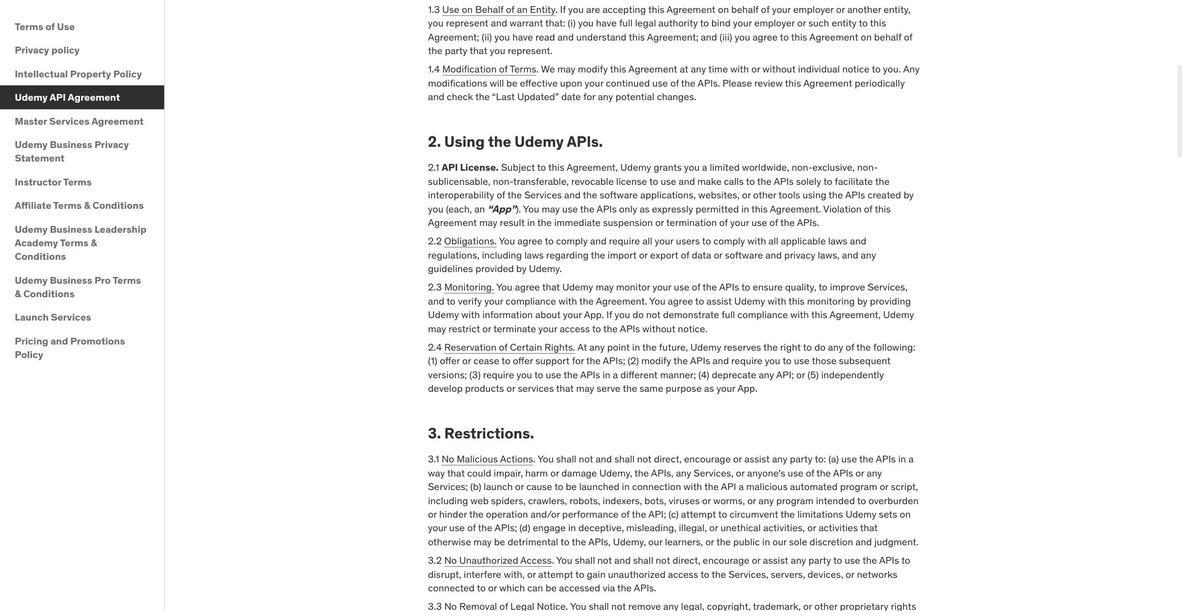 Task type: locate. For each thing, give the bounding box(es) containing it.
1 vertical spatial as
[[704, 383, 714, 395]]

you inside ). you may use the apis only as expressly permitted in this agreement. violation of this agreement may result in the immediate suspension or termination of your use of the apis.
[[523, 203, 539, 215]]

2 vertical spatial services
[[51, 311, 91, 324]]

and inside . you shall not and shall not direct, encourage or assist any party to use the apis to disrupt, interfere with, or attempt to gain unauthorized access to the services, servers, devices, or networks connected to or which can be accessed via the apis.
[[614, 555, 631, 567]]

with inside . we may modify this agreement at any time with or without individual notice to you. any modifications will be effective upon your continued use of the apis. please review this agreement periodically and check the "last updated" date for any potential changes.
[[731, 63, 749, 75]]

including inside you agree to comply and require all your users to comply with all applicable laws and regulations, including laws regarding the import or export of data or software and privacy laws, and any guidelines provided by udemy.
[[482, 249, 522, 261]]

1 vertical spatial including
[[428, 495, 468, 507]]

business for privacy
[[50, 138, 92, 151]]

1 horizontal spatial all
[[769, 235, 779, 247]]

require down cease at bottom left
[[483, 369, 514, 381]]

udemy business leadership academy terms & conditions link
[[0, 217, 164, 269]]

.
[[555, 3, 558, 15], [537, 63, 539, 75], [533, 454, 536, 466], [552, 555, 554, 567]]

1 vertical spatial services
[[524, 189, 562, 201]]

do inside you agree that udemy may monitor your use of the apis to ensure quality, to improve services, and to verify your compliance with the agreement. you agree to assist udemy with this monitoring by providing udemy with information about your app. if you do not demonstrate full compliance with this agreement, udemy may restrict or terminate your access to the apis without notice.
[[633, 309, 644, 321]]

0 vertical spatial conditions
[[92, 199, 144, 212]]

license
[[616, 175, 647, 187]]

this
[[648, 3, 665, 15], [870, 17, 886, 29], [629, 31, 645, 43], [791, 31, 807, 43], [610, 63, 626, 75], [785, 77, 801, 89], [548, 161, 565, 174], [752, 203, 768, 215], [875, 203, 891, 215], [789, 295, 805, 307], [811, 309, 828, 321]]

api; left (5)
[[776, 369, 794, 381]]

and inside pricing and promotions policy
[[51, 335, 68, 347]]

terms inside udemy business pro terms & conditions
[[113, 274, 141, 286]]

1 vertical spatial privacy
[[95, 138, 129, 151]]

2.1 api license.
[[428, 161, 499, 174]]

represent.
[[508, 44, 553, 57]]

0 horizontal spatial agreement;
[[428, 31, 479, 43]]

udemy, up launched
[[600, 467, 632, 480]]

and up launched
[[596, 454, 612, 466]]

be right the will
[[506, 77, 518, 89]]

agreement, inside you agree that udemy may monitor your use of the apis to ensure quality, to improve services, and to verify your compliance with the agreement. you agree to assist udemy with this monitoring by providing udemy with information about your app. if you do not demonstrate full compliance with this agreement, udemy may restrict or terminate your access to the apis without notice.
[[830, 309, 881, 321]]

hinder
[[439, 509, 467, 521]]

do down monitor
[[633, 309, 644, 321]]

facilitate
[[835, 175, 873, 187]]

udemy, down misleading,
[[613, 536, 646, 548]]

1 horizontal spatial as
[[704, 383, 714, 395]]

services for launch services
[[51, 311, 91, 324]]

assist inside . you shall not and shall not direct, encourage or assist any party to: (a) use the apis in a way that could impair, harm or damage udemy, the apis, any services, or anyone's use of the apis or any services; (b) launch or cause to be launched in connection with the api a malicious automated program or script, including web spiders, crawlers, robots, indexers, bots, viruses or worms, or any program intended to overburden or hinder the operation and/or performance of the api; (c) attempt to circumvent the limitations udemy sets on your use of the apis; (d) engage in deceptive, misleading, illegal, or unethical activities, or activities that otherwise may be detrimental to the apis, udemy, our learners, or the public in our sole discretion and judgment.
[[744, 454, 770, 466]]

apis down facilitate
[[845, 189, 865, 201]]

for
[[583, 91, 596, 103], [572, 355, 584, 367]]

connection
[[632, 481, 681, 493]]

conditions inside udemy business pro terms & conditions
[[23, 288, 75, 300]]

apis; down operation
[[495, 522, 517, 535]]

activities
[[819, 522, 858, 535]]

interoperability
[[428, 189, 494, 201]]

not up connection
[[637, 454, 652, 466]]

at any point in the future, udemy reserves the right to do any of the following: (1) offer or cease to offer support for the apis; (2) modify the apis and require you to use those subsequent versions; (3) require you to use the apis in a different manner; (4) deprecate any api; or (5) independently develop products or services that may serve the same purpose as your app.
[[428, 341, 916, 395]]

non- down subject
[[493, 175, 513, 187]]

permitted
[[696, 203, 739, 215]]

agreement, down monitoring
[[830, 309, 881, 321]]

1 vertical spatial assist
[[744, 454, 770, 466]]

property
[[70, 68, 111, 80]]

for down at
[[572, 355, 584, 367]]

indexers,
[[603, 495, 642, 507]]

require down reserves
[[731, 355, 763, 367]]

on inside . you shall not and shall not direct, encourage or assist any party to: (a) use the apis in a way that could impair, harm or damage udemy, the apis, any services, or anyone's use of the apis or any services; (b) launch or cause to be launched in connection with the api a malicious automated program or script, including web spiders, crawlers, robots, indexers, bots, viruses or worms, or any program intended to overburden or hinder the operation and/or performance of the api; (c) attempt to circumvent the limitations udemy sets on your use of the apis; (d) engage in deceptive, misleading, illegal, or unethical activities, or activities that otherwise may be detrimental to the apis, udemy, our learners, or the public in our sole discretion and judgment.
[[900, 509, 911, 521]]

1 horizontal spatial apis;
[[603, 355, 625, 367]]

if up point
[[607, 309, 612, 321]]

1 horizontal spatial software
[[725, 249, 763, 261]]

1 vertical spatial without
[[642, 323, 676, 335]]

modify inside at any point in the future, udemy reserves the right to do any of the following: (1) offer or cease to offer support for the apis; (2) modify the apis and require you to use those subsequent versions; (3) require you to use the apis in a different manner; (4) deprecate any api; or (5) independently develop products or services that may serve the same purpose as your app.
[[641, 355, 671, 367]]

in right result
[[527, 216, 535, 229]]

you agree to comply and require all your users to comply with all applicable laws and regulations, including laws regarding the import or export of data or software and privacy laws, and any guidelines provided by udemy.
[[428, 235, 876, 275]]

software up ensure
[[725, 249, 763, 261]]

1 vertical spatial party
[[790, 454, 813, 466]]

1 agreement; from the left
[[428, 31, 479, 43]]

a
[[702, 161, 707, 174], [613, 369, 618, 381], [909, 454, 914, 466], [739, 481, 744, 493]]

apis left ensure
[[719, 281, 739, 294]]

apis; inside at any point in the future, udemy reserves the right to do any of the following: (1) offer or cease to offer support for the apis; (2) modify the apis and require you to use those subsequent versions; (3) require you to use the apis in a different manner; (4) deprecate any api; or (5) independently develop products or services that may serve the same purpose as your app.
[[603, 355, 625, 367]]

1 vertical spatial program
[[776, 495, 814, 507]]

represent
[[446, 17, 489, 29]]

pricing and promotions policy
[[15, 335, 125, 361]]

1 horizontal spatial non-
[[792, 161, 813, 174]]

(a)
[[829, 454, 839, 466]]

direct, inside . you shall not and shall not direct, encourage or assist any party to: (a) use the apis in a way that could impair, harm or damage udemy, the apis, any services, or anyone's use of the apis or any services; (b) launch or cause to be launched in connection with the api a malicious automated program or script, including web spiders, crawlers, robots, indexers, bots, viruses or worms, or any program intended to overburden or hinder the operation and/or performance of the api; (c) attempt to circumvent the limitations udemy sets on your use of the apis; (d) engage in deceptive, misleading, illegal, or unethical activities, or activities that otherwise may be detrimental to the apis, udemy, our learners, or the public in our sole discretion and judgment.
[[654, 454, 682, 466]]

full
[[619, 17, 633, 29], [722, 309, 735, 321]]

business inside udemy business privacy statement
[[50, 138, 92, 151]]

reserves
[[724, 341, 761, 354]]

master
[[15, 115, 47, 127]]

udemy up academy
[[15, 223, 48, 235]]

including down services; on the left bottom of page
[[428, 495, 468, 507]]

0 horizontal spatial as
[[640, 203, 650, 215]]

comply
[[556, 235, 588, 247], [714, 235, 745, 247]]

full inside you agree that udemy may monitor your use of the apis to ensure quality, to improve services, and to verify your compliance with the agreement. you agree to assist udemy with this monitoring by providing udemy with information about your app. if you do not demonstrate full compliance with this agreement, udemy may restrict or terminate your access to the apis without notice.
[[722, 309, 735, 321]]

2.4
[[428, 341, 442, 354]]

0 horizontal spatial access
[[560, 323, 590, 335]]

you left (each,
[[428, 203, 444, 215]]

offer up versions;
[[440, 355, 460, 367]]

business inside udemy business leadership academy terms & conditions
[[50, 223, 92, 235]]

2 vertical spatial &
[[15, 288, 21, 300]]

2.3 monitoring.
[[428, 281, 494, 294]]

restrict
[[449, 323, 480, 335]]

services, inside . you shall not and shall not direct, encourage or assist any party to: (a) use the apis in a way that could impair, harm or damage udemy, the apis, any services, or anyone's use of the apis or any services; (b) launch or cause to be launched in connection with the api a malicious automated program or script, including web spiders, crawlers, robots, indexers, bots, viruses or worms, or any program intended to overburden or hinder the operation and/or performance of the api; (c) attempt to circumvent the limitations udemy sets on your use of the apis; (d) engage in deceptive, misleading, illegal, or unethical activities, or activities that otherwise may be detrimental to the apis, udemy, our learners, or the public in our sole discretion and judgment.
[[694, 467, 734, 480]]

our down misleading,
[[648, 536, 663, 548]]

that inside you agree that udemy may monitor your use of the apis to ensure quality, to improve services, and to verify your compliance with the agreement. you agree to assist udemy with this monitoring by providing udemy with information about your app. if you do not demonstrate full compliance with this agreement, udemy may restrict or terminate your access to the apis without notice.
[[542, 281, 560, 294]]

1 horizontal spatial privacy
[[95, 138, 129, 151]]

udemy down notice.
[[691, 341, 722, 354]]

direct, up connection
[[654, 454, 682, 466]]

you down monitor
[[615, 309, 630, 321]]

0 vertical spatial &
[[84, 199, 90, 212]]

conditions up the leadership
[[92, 199, 144, 212]]

1 vertical spatial for
[[572, 355, 584, 367]]

a up the worms,
[[739, 481, 744, 493]]

0 vertical spatial for
[[583, 91, 596, 103]]

of inside "subject to this agreement, udemy grants you a limited worldwide, non-exclusive, non- sublicensable, non-transferable, revocable license to use and make calls to the apis solely to facilitate the interoperability of the services and the software applications, websites, or other tools using the apis created by you (each, an"
[[497, 189, 505, 201]]

purpose
[[666, 383, 702, 395]]

individual
[[798, 63, 840, 75]]

3. restrictions.
[[428, 424, 534, 443]]

1 horizontal spatial app.
[[738, 383, 758, 395]]

terms down affiliate terms & conditions
[[60, 237, 89, 249]]

1 vertical spatial access
[[668, 569, 698, 581]]

1 horizontal spatial if
[[607, 309, 612, 321]]

and left check
[[428, 91, 444, 103]]

use down hinder
[[449, 522, 465, 535]]

an inside "subject to this agreement, udemy grants you a limited worldwide, non-exclusive, non- sublicensable, non-transferable, revocable license to use and make calls to the apis solely to facilitate the interoperability of the services and the software applications, websites, or other tools using the apis created by you (each, an"
[[474, 203, 485, 215]]

& down the leadership
[[91, 237, 97, 249]]

0 vertical spatial require
[[609, 235, 640, 247]]

2 vertical spatial party
[[809, 555, 831, 567]]

1 vertical spatial policy
[[15, 349, 43, 361]]

assist
[[707, 295, 732, 307], [744, 454, 770, 466], [763, 555, 789, 567]]

attempt inside . you shall not and shall not direct, encourage or assist any party to: (a) use the apis in a way that could impair, harm or damage udemy, the apis, any services, or anyone's use of the apis or any services; (b) launch or cause to be launched in connection with the api a malicious automated program or script, including web spiders, crawlers, robots, indexers, bots, viruses or worms, or any program intended to overburden or hinder the operation and/or performance of the api; (c) attempt to circumvent the limitations udemy sets on your use of the apis; (d) engage in deceptive, misleading, illegal, or unethical activities, or activities that otherwise may be detrimental to the apis, udemy, our learners, or the public in our sole discretion and judgment.
[[681, 509, 716, 521]]

apis inside . you shall not and shall not direct, encourage or assist any party to use the apis to disrupt, interfere with, or attempt to gain unauthorized access to the services, servers, devices, or networks connected to or which can be accessed via the apis.
[[879, 555, 899, 567]]

sets
[[879, 509, 898, 521]]

all
[[643, 235, 652, 247], [769, 235, 779, 247]]

and down revocable
[[564, 189, 581, 201]]

all left applicable
[[769, 235, 779, 247]]

terms inside terms of use link
[[15, 20, 43, 33]]

services down udemy api agreement
[[49, 115, 89, 127]]

obligations.
[[444, 235, 497, 247]]

without up future,
[[642, 323, 676, 335]]

any up the those
[[828, 341, 843, 354]]

import
[[608, 249, 637, 261]]

access inside . you shall not and shall not direct, encourage or assist any party to use the apis to disrupt, interfere with, or attempt to gain unauthorized access to the services, servers, devices, or networks connected to or which can be accessed via the apis.
[[668, 569, 698, 581]]

1 vertical spatial do
[[815, 341, 826, 354]]

if inside the . if you are accepting this agreement on behalf of your employer or another entity, you represent and warrant that: (i) you have full legal authority to bind your employer or such entity to this agreement; (ii) you have read and understand this agreement; and (iii) you agree to this agreement on behalf of the party that you represent.
[[560, 3, 566, 15]]

0 horizontal spatial if
[[560, 3, 566, 15]]

conditions down academy
[[15, 250, 66, 263]]

0 vertical spatial services
[[49, 115, 89, 127]]

2 offer from the left
[[513, 355, 533, 367]]

use inside "subject to this agreement, udemy grants you a limited worldwide, non-exclusive, non- sublicensable, non-transferable, revocable license to use and make calls to the apis solely to facilitate the interoperability of the services and the software applications, websites, or other tools using the apis created by you (each, an"
[[661, 175, 676, 187]]

2 horizontal spatial api
[[721, 481, 736, 493]]

on down another
[[861, 31, 872, 43]]

1 vertical spatial direct,
[[673, 555, 701, 567]]

udemy api agreement
[[15, 91, 120, 103]]

spiders,
[[491, 495, 526, 507]]

0 vertical spatial as
[[640, 203, 650, 215]]

warrant
[[510, 17, 543, 29]]

0 horizontal spatial comply
[[556, 235, 588, 247]]

by left udemy.
[[516, 263, 527, 275]]

0 horizontal spatial modify
[[578, 63, 608, 75]]

judgment.
[[874, 536, 919, 548]]

use up applications,
[[661, 175, 676, 187]]

agreement down (each,
[[428, 216, 477, 229]]

0 vertical spatial attempt
[[681, 509, 716, 521]]

2 business from the top
[[50, 223, 92, 235]]

). you may use the apis only as expressly permitted in this agreement. violation of this agreement may result in the immediate suspension or termination of your use of the apis.
[[428, 203, 891, 229]]

udemy business privacy statement
[[15, 138, 129, 164]]

apis. down 'time'
[[698, 77, 720, 89]]

or inside "subject to this agreement, udemy grants you a limited worldwide, non-exclusive, non- sublicensable, non-transferable, revocable license to use and make calls to the apis solely to facilitate the interoperability of the services and the software applications, websites, or other tools using the apis created by you (each, an"
[[742, 189, 751, 201]]

0 horizontal spatial full
[[619, 17, 633, 29]]

1 horizontal spatial apis,
[[651, 467, 674, 480]]

no for 3.1
[[442, 454, 454, 466]]

expressly
[[652, 203, 693, 215]]

udemy
[[15, 91, 48, 103], [515, 132, 564, 151], [15, 138, 48, 151], [620, 161, 651, 174], [15, 223, 48, 235], [15, 274, 48, 286], [562, 281, 593, 294], [734, 295, 765, 307], [428, 309, 459, 321], [883, 309, 914, 321], [691, 341, 722, 354], [846, 509, 877, 521]]

continued
[[606, 77, 650, 89]]

agreement, up revocable
[[567, 161, 618, 174]]

api right 2.1
[[442, 161, 458, 174]]

with inside you agree to comply and require all your users to comply with all applicable laws and regulations, including laws regarding the import or export of data or software and privacy laws, and any guidelines provided by udemy.
[[748, 235, 766, 247]]

have up understand
[[596, 17, 617, 29]]

compliance
[[506, 295, 556, 307], [738, 309, 788, 321]]

may inside at any point in the future, udemy reserves the right to do any of the following: (1) offer or cease to offer support for the apis; (2) modify the apis and require you to use those subsequent versions; (3) require you to use the apis in a different manner; (4) deprecate any api; or (5) independently develop products or services that may serve the same purpose as your app.
[[576, 383, 594, 395]]

or inside . we may modify this agreement at any time with or without individual notice to you. any modifications will be effective upon your continued use of the apis. please review this agreement periodically and check the "last updated" date for any potential changes.
[[752, 63, 760, 75]]

have
[[596, 17, 617, 29], [512, 31, 533, 43]]

0 vertical spatial full
[[619, 17, 633, 29]]

behalf down entity,
[[874, 31, 902, 43]]

1 horizontal spatial program
[[840, 481, 878, 493]]

0 horizontal spatial including
[[428, 495, 468, 507]]

1 horizontal spatial by
[[857, 295, 868, 307]]

services, up the worms,
[[694, 467, 734, 480]]

0 horizontal spatial policy
[[15, 349, 43, 361]]

1 horizontal spatial agreement,
[[830, 309, 881, 321]]

you up "harm"
[[538, 454, 554, 466]]

0 horizontal spatial api;
[[649, 509, 666, 521]]

. down detrimental
[[552, 555, 554, 567]]

as right only
[[640, 203, 650, 215]]

0 vertical spatial app.
[[584, 309, 604, 321]]

. inside the . if you are accepting this agreement on behalf of your employer or another entity, you represent and warrant that: (i) you have full legal authority to bind your employer or such entity to this agreement; (ii) you have read and understand this agreement; and (iii) you agree to this agreement on behalf of the party that you represent.
[[555, 3, 558, 15]]

1 vertical spatial agreement,
[[830, 309, 881, 321]]

0 horizontal spatial have
[[512, 31, 533, 43]]

1 horizontal spatial agreement.
[[770, 203, 821, 215]]

any
[[691, 63, 706, 75], [598, 91, 613, 103], [861, 249, 876, 261], [590, 341, 605, 354], [828, 341, 843, 354], [759, 369, 774, 381], [772, 454, 788, 466], [676, 467, 691, 480], [867, 467, 882, 480], [759, 495, 774, 507], [791, 555, 806, 567]]

api; inside . you shall not and shall not direct, encourage or assist any party to: (a) use the apis in a way that could impair, harm or damage udemy, the apis, any services, or anyone's use of the apis or any services; (b) launch or cause to be launched in connection with the api a malicious automated program or script, including web spiders, crawlers, robots, indexers, bots, viruses or worms, or any program intended to overburden or hinder the operation and/or performance of the api; (c) attempt to circumvent the limitations udemy sets on your use of the apis; (d) engage in deceptive, misleading, illegal, or unethical activities, or activities that otherwise may be detrimental to the apis, udemy, our learners, or the public in our sole discretion and judgment.
[[649, 509, 666, 521]]

way
[[428, 467, 445, 480]]

2 vertical spatial by
[[857, 295, 868, 307]]

viruses
[[669, 495, 700, 507]]

0 vertical spatial api;
[[776, 369, 794, 381]]

1.3
[[428, 3, 440, 15]]

1 horizontal spatial behalf
[[874, 31, 902, 43]]

3 business from the top
[[50, 274, 92, 286]]

be inside . you shall not and shall not direct, encourage or assist any party to use the apis to disrupt, interfere with, or attempt to gain unauthorized access to the services, servers, devices, or networks connected to or which can be accessed via the apis.
[[546, 582, 557, 595]]

0 horizontal spatial use
[[57, 20, 75, 33]]

of
[[506, 3, 515, 15], [761, 3, 770, 15], [45, 20, 55, 33], [904, 31, 913, 43], [499, 63, 508, 75], [670, 77, 679, 89], [497, 189, 505, 201], [864, 203, 873, 215], [719, 216, 728, 229], [770, 216, 778, 229], [681, 249, 690, 261], [692, 281, 701, 294], [499, 341, 508, 354], [846, 341, 854, 354], [806, 467, 814, 480], [621, 509, 630, 521], [467, 522, 476, 535]]

0 horizontal spatial by
[[516, 263, 527, 275]]

robots,
[[570, 495, 600, 507]]

).
[[516, 203, 521, 215]]

1 vertical spatial an
[[474, 203, 485, 215]]

engage
[[533, 522, 566, 535]]

encourage up the worms,
[[684, 454, 731, 466]]

support
[[535, 355, 570, 367]]

by down improve
[[857, 295, 868, 307]]

(i)
[[568, 17, 576, 29]]

subsequent
[[839, 355, 891, 367]]

agreement,
[[567, 161, 618, 174], [830, 309, 881, 321]]

policy right property
[[113, 68, 142, 80]]

1 vertical spatial no
[[444, 555, 457, 567]]

in right permitted at top right
[[742, 203, 749, 215]]

may inside . we may modify this agreement at any time with or without individual notice to you. any modifications will be effective upon your continued use of the apis. please review this agreement periodically and check the "last updated" date for any potential changes.
[[557, 63, 576, 75]]

0 vertical spatial encourage
[[684, 454, 731, 466]]

0 vertical spatial no
[[442, 454, 454, 466]]

agree
[[753, 31, 778, 43], [518, 235, 543, 247], [515, 281, 540, 294], [668, 295, 693, 307]]

app. inside you agree that udemy may monitor your use of the apis to ensure quality, to improve services, and to verify your compliance with the agreement. you agree to assist udemy with this monitoring by providing udemy with information about your app. if you do not demonstrate full compliance with this agreement, udemy may restrict or terminate your access to the apis without notice.
[[584, 309, 604, 321]]

encourage inside . you shall not and shall not direct, encourage or assist any party to use the apis to disrupt, interfere with, or attempt to gain unauthorized access to the services, servers, devices, or networks connected to or which can be accessed via the apis.
[[703, 555, 750, 567]]

1 vertical spatial udemy,
[[613, 536, 646, 548]]

1 vertical spatial attempt
[[538, 569, 573, 581]]

agreement. down tools
[[770, 203, 821, 215]]

1 vertical spatial &
[[91, 237, 97, 249]]

including up provided
[[482, 249, 522, 261]]

0 vertical spatial modify
[[578, 63, 608, 75]]

udemy up activities
[[846, 509, 877, 521]]

& down instructor terms link
[[84, 199, 90, 212]]

0 horizontal spatial program
[[776, 495, 814, 507]]

direct, inside . you shall not and shall not direct, encourage or assist any party to use the apis to disrupt, interfere with, or attempt to gain unauthorized access to the services, servers, devices, or networks connected to or which can be accessed via the apis.
[[673, 555, 701, 567]]

0 horizontal spatial agreement,
[[567, 161, 618, 174]]

sublicensable,
[[428, 175, 491, 187]]

0 vertical spatial use
[[442, 3, 459, 15]]

. for 3.1 no malicious actions
[[533, 454, 536, 466]]

1 vertical spatial by
[[516, 263, 527, 275]]

udemy inside udemy business privacy statement
[[15, 138, 48, 151]]

0 vertical spatial have
[[596, 17, 617, 29]]

1 vertical spatial api;
[[649, 509, 666, 521]]

0 vertical spatial api
[[50, 91, 66, 103]]

0 vertical spatial access
[[560, 323, 590, 335]]

1 vertical spatial software
[[725, 249, 763, 261]]

udemy inside udemy business pro terms & conditions
[[15, 274, 48, 286]]

of inside at any point in the future, udemy reserves the right to do any of the following: (1) offer or cease to offer support for the apis; (2) modify the apis and require you to use those subsequent versions; (3) require you to use the apis in a different manner; (4) deprecate any api; or (5) independently develop products or services that may serve the same purpose as your app.
[[846, 341, 854, 354]]

you inside . you shall not and shall not direct, encourage or assist any party to: (a) use the apis in a way that could impair, harm or damage udemy, the apis, any services, or anyone's use of the apis or any services; (b) launch or cause to be launched in connection with the api a malicious automated program or script, including web spiders, crawlers, robots, indexers, bots, viruses or worms, or any program intended to overburden or hinder the operation and/or performance of the api; (c) attempt to circumvent the limitations udemy sets on your use of the apis; (d) engage in deceptive, misleading, illegal, or unethical activities, or activities that otherwise may be detrimental to the apis, udemy, our learners, or the public in our sole discretion and judgment.
[[538, 454, 554, 466]]

all up export
[[643, 235, 652, 247]]

. inside . you shall not and shall not direct, encourage or assist any party to: (a) use the apis in a way that could impair, harm or damage udemy, the apis, any services, or anyone's use of the apis or any services; (b) launch or cause to be launched in connection with the api a malicious automated program or script, including web spiders, crawlers, robots, indexers, bots, viruses or worms, or any program intended to overburden or hinder the operation and/or performance of the api; (c) attempt to circumvent the limitations udemy sets on your use of the apis; (d) engage in deceptive, misleading, illegal, or unethical activities, or activities that otherwise may be detrimental to the apis, udemy, our learners, or the public in our sole discretion and judgment.
[[533, 454, 536, 466]]

shall up damage
[[556, 454, 577, 466]]

services for master services agreement
[[49, 115, 89, 127]]

you right (iii)
[[735, 31, 750, 43]]

regarding
[[546, 249, 589, 261]]

use inside . you shall not and shall not direct, encourage or assist any party to use the apis to disrupt, interfere with, or attempt to gain unauthorized access to the services, servers, devices, or networks connected to or which can be accessed via the apis.
[[845, 555, 861, 567]]

this right the 'review'
[[785, 77, 801, 89]]

leadership
[[95, 223, 147, 235]]

0 vertical spatial direct,
[[654, 454, 682, 466]]

a up serve
[[613, 369, 618, 381]]

1 vertical spatial services,
[[694, 467, 734, 480]]

software inside "subject to this agreement, udemy grants you a limited worldwide, non-exclusive, non- sublicensable, non-transferable, revocable license to use and make calls to the apis solely to facilitate the interoperability of the services and the software applications, websites, or other tools using the apis created by you (each, an"
[[600, 189, 638, 201]]

access inside you agree that udemy may monitor your use of the apis to ensure quality, to improve services, and to verify your compliance with the agreement. you agree to assist udemy with this monitoring by providing udemy with information about your app. if you do not demonstrate full compliance with this agreement, udemy may restrict or terminate your access to the apis without notice.
[[560, 323, 590, 335]]

1 vertical spatial laws
[[524, 249, 544, 261]]

0 horizontal spatial apis,
[[588, 536, 611, 548]]

on up bind
[[718, 3, 729, 15]]

direct, for to
[[673, 555, 701, 567]]

1 vertical spatial encourage
[[703, 555, 750, 567]]

1 horizontal spatial require
[[609, 235, 640, 247]]

0 vertical spatial compliance
[[506, 295, 556, 307]]

0 vertical spatial behalf
[[731, 3, 759, 15]]

may up the 'unauthorized'
[[474, 536, 492, 548]]

terms of use
[[15, 20, 75, 33]]

use up automated
[[788, 467, 804, 480]]

0 horizontal spatial app.
[[584, 309, 604, 321]]

any down continued
[[598, 91, 613, 103]]

business inside udemy business pro terms & conditions
[[50, 274, 92, 286]]

with up about
[[559, 295, 577, 307]]

your inside . you shall not and shall not direct, encourage or assist any party to: (a) use the apis in a way that could impair, harm or damage udemy, the apis, any services, or anyone's use of the apis or any services; (b) launch or cause to be launched in connection with the api a malicious automated program or script, including web spiders, crawlers, robots, indexers, bots, viruses or worms, or any program intended to overburden or hinder the operation and/or performance of the api; (c) attempt to circumvent the limitations udemy sets on your use of the apis; (d) engage in deceptive, misleading, illegal, or unethical activities, or activities that otherwise may be detrimental to the apis, udemy, our learners, or the public in our sole discretion and judgment.
[[428, 522, 447, 535]]

that inside the . if you are accepting this agreement on behalf of your employer or another entity, you represent and warrant that: (i) you have full legal authority to bind your employer or such entity to this agreement; (ii) you have read and understand this agreement; and (iii) you agree to this agreement on behalf of the party that you represent.
[[470, 44, 487, 57]]

agreement inside ). you may use the apis only as expressly permitted in this agreement. violation of this agreement may result in the immediate suspension or termination of your use of the apis.
[[428, 216, 477, 229]]

apis.
[[698, 77, 720, 89], [567, 132, 603, 151], [797, 216, 819, 229], [634, 582, 656, 595]]

1 vertical spatial modify
[[641, 355, 671, 367]]

1 horizontal spatial full
[[722, 309, 735, 321]]

2.4 reservation of certain rights.
[[428, 341, 575, 354]]

1 horizontal spatial our
[[773, 536, 787, 548]]

apis. down the unauthorized
[[634, 582, 656, 595]]

0 vertical spatial by
[[904, 189, 914, 201]]

employer left such
[[754, 17, 795, 29]]

1 our from the left
[[648, 536, 663, 548]]

api for agreement
[[50, 91, 66, 103]]

& inside udemy business pro terms & conditions
[[15, 288, 21, 300]]

terminate
[[494, 323, 536, 335]]

conditions inside udemy business leadership academy terms & conditions
[[15, 250, 66, 263]]

comply down permitted at top right
[[714, 235, 745, 247]]

future,
[[659, 341, 688, 354]]

assist up demonstrate
[[707, 295, 732, 307]]

party inside . you shall not and shall not direct, encourage or assist any party to: (a) use the apis in a way that could impair, harm or damage udemy, the apis, any services, or anyone's use of the apis or any services; (b) launch or cause to be launched in connection with the api a malicious automated program or script, including web spiders, crawlers, robots, indexers, bots, viruses or worms, or any program intended to overburden or hinder the operation and/or performance of the api; (c) attempt to circumvent the limitations udemy sets on your use of the apis; (d) engage in deceptive, misleading, illegal, or unethical activities, or activities that otherwise may be detrimental to the apis, udemy, our learners, or the public in our sole discretion and judgment.
[[790, 454, 813, 466]]

and down activities
[[856, 536, 872, 548]]

with
[[731, 63, 749, 75], [748, 235, 766, 247], [559, 295, 577, 307], [768, 295, 786, 307], [461, 309, 480, 321], [790, 309, 809, 321], [684, 481, 702, 493]]

if inside you agree that udemy may monitor your use of the apis to ensure quality, to improve services, and to verify your compliance with the agreement. you agree to assist udemy with this monitoring by providing udemy with information about your app. if you do not demonstrate full compliance with this agreement, udemy may restrict or terminate your access to the apis without notice.
[[607, 309, 612, 321]]

affiliate terms & conditions link
[[0, 194, 164, 217]]

full down accepting on the top of page
[[619, 17, 633, 29]]

0 horizontal spatial agreement.
[[596, 295, 647, 307]]

assist for servers,
[[763, 555, 789, 567]]

business for pro
[[50, 274, 92, 286]]

0 horizontal spatial require
[[483, 369, 514, 381]]

1.4
[[428, 63, 440, 75]]

do up the those
[[815, 341, 826, 354]]

0 horizontal spatial all
[[643, 235, 652, 247]]

privacy down master services agreement link at the top of page
[[95, 138, 129, 151]]

use up demonstrate
[[674, 281, 690, 294]]

use down right
[[794, 355, 810, 367]]

and left privacy
[[766, 249, 782, 261]]

could
[[467, 467, 491, 480]]

2 vertical spatial assist
[[763, 555, 789, 567]]

of inside you agree that udemy may monitor your use of the apis to ensure quality, to improve services, and to verify your compliance with the agreement. you agree to assist udemy with this monitoring by providing udemy with information about your app. if you do not demonstrate full compliance with this agreement, udemy may restrict or terminate your access to the apis without notice.
[[692, 281, 701, 294]]

privacy policy
[[15, 44, 80, 56]]

udemy up launch
[[15, 274, 48, 286]]

0 horizontal spatial apis;
[[495, 522, 517, 535]]

your inside . we may modify this agreement at any time with or without individual notice to you. any modifications will be effective upon your continued use of the apis. please review this agreement periodically and check the "last updated" date for any potential changes.
[[585, 77, 604, 89]]

attempt up illegal,
[[681, 509, 716, 521]]

1 horizontal spatial do
[[815, 341, 826, 354]]

api;
[[776, 369, 794, 381], [649, 509, 666, 521]]

periodically
[[855, 77, 905, 89]]

employer
[[793, 3, 834, 15], [754, 17, 795, 29]]

1 horizontal spatial attempt
[[681, 509, 716, 521]]

services, down public
[[729, 569, 769, 581]]

may left serve
[[576, 383, 594, 395]]

other
[[753, 189, 777, 201]]

tools
[[779, 189, 800, 201]]

1 business from the top
[[50, 138, 92, 151]]

0 vertical spatial services,
[[868, 281, 908, 294]]

our down activities,
[[773, 536, 787, 548]]

policy inside 'intellectual property policy' link
[[113, 68, 142, 80]]

and inside at any point in the future, udemy reserves the right to do any of the following: (1) offer or cease to offer support for the apis; (2) modify the apis and require you to use those subsequent versions; (3) require you to use the apis in a different manner; (4) deprecate any api; or (5) independently develop products or services that may serve the same purpose as your app.
[[713, 355, 729, 367]]

agreement. inside ). you may use the apis only as expressly permitted in this agreement. violation of this agreement may result in the immediate suspension or termination of your use of the apis.
[[770, 203, 821, 215]]

party up devices,
[[809, 555, 831, 567]]



Task type: vqa. For each thing, say whether or not it's contained in the screenshot.


Task type: describe. For each thing, give the bounding box(es) containing it.
apis. inside . we may modify this agreement at any time with or without individual notice to you. any modifications will be effective upon your continued use of the apis. please review this agreement periodically and check the "last updated" date for any potential changes.
[[698, 77, 720, 89]]

udemy inside udemy business leadership academy terms & conditions
[[15, 223, 48, 235]]

any right the at
[[691, 63, 706, 75]]

learners,
[[665, 536, 703, 548]]

no for 3.2
[[444, 555, 457, 567]]

in right the engage
[[568, 522, 576, 535]]

pricing
[[15, 335, 48, 347]]

apis; inside . you shall not and shall not direct, encourage or assist any party to: (a) use the apis in a way that could impair, harm or damage udemy, the apis, any services, or anyone's use of the apis or any services; (b) launch or cause to be launched in connection with the api a malicious automated program or script, including web spiders, crawlers, robots, indexers, bots, viruses or worms, or any program intended to overburden or hinder the operation and/or performance of the api; (c) attempt to circumvent the limitations udemy sets on your use of the apis; (d) engage in deceptive, misleading, illegal, or unethical activities, or activities that otherwise may be detrimental to the apis, udemy, our learners, or the public in our sole discretion and judgment.
[[495, 522, 517, 535]]

this down another
[[870, 17, 886, 29]]

app. inside at any point in the future, udemy reserves the right to do any of the following: (1) offer or cease to offer support for the apis; (2) modify the apis and require you to use those subsequent versions; (3) require you to use the apis in a different manner; (4) deprecate any api; or (5) independently develop products or services that may serve the same purpose as your app.
[[738, 383, 758, 395]]

actions
[[500, 454, 533, 466]]

may down '"app"'
[[479, 216, 498, 229]]

ensure
[[753, 281, 783, 294]]

(4)
[[699, 369, 709, 381]]

0 horizontal spatial laws
[[524, 249, 544, 261]]

0 horizontal spatial behalf
[[731, 3, 759, 15]]

agree inside the . if you are accepting this agreement on behalf of your employer or another entity, you represent and warrant that: (i) you have full legal authority to bind your employer or such entity to this agreement; (ii) you have read and understand this agreement; and (iii) you agree to this agreement on behalf of the party that you represent.
[[753, 31, 778, 43]]

may left monitor
[[596, 281, 614, 294]]

agreement. inside you agree that udemy may monitor your use of the apis to ensure quality, to improve services, and to verify your compliance with the agreement. you agree to assist udemy with this monitoring by providing udemy with information about your app. if you do not demonstrate full compliance with this agreement, udemy may restrict or terminate your access to the apis without notice.
[[596, 295, 647, 307]]

api; inside at any point in the future, udemy reserves the right to do any of the following: (1) offer or cease to offer support for the apis; (2) modify the apis and require you to use those subsequent versions; (3) require you to use the apis in a different manner; (4) deprecate any api; or (5) independently develop products or services that may serve the same purpose as your app.
[[776, 369, 794, 381]]

this down 'legal'
[[629, 31, 645, 43]]

may up 2.4
[[428, 323, 446, 335]]

business for leadership
[[50, 223, 92, 235]]

services, inside you agree that udemy may monitor your use of the apis to ensure quality, to improve services, and to verify your compliance with the agreement. you agree to assist udemy with this monitoring by providing udemy with information about your app. if you do not demonstrate full compliance with this agreement, udemy may restrict or terminate your access to the apis without notice.
[[868, 281, 908, 294]]

udemy business leadership academy terms & conditions
[[15, 223, 147, 263]]

be down damage
[[566, 481, 577, 493]]

any right at
[[590, 341, 605, 354]]

udemy down providing at the right
[[883, 309, 914, 321]]

of inside . we may modify this agreement at any time with or without individual notice to you. any modifications will be effective upon your continued use of the apis. please review this agreement periodically and check the "last updated" date for any potential changes.
[[670, 77, 679, 89]]

cease
[[474, 355, 499, 367]]

launch
[[15, 311, 49, 324]]

1 all from the left
[[643, 235, 652, 247]]

or inside you agree that udemy may monitor your use of the apis to ensure quality, to improve services, and to verify your compliance with the agreement. you agree to assist udemy with this monitoring by providing udemy with information about your app. if you do not demonstrate full compliance with this agreement, udemy may restrict or terminate your access to the apis without notice.
[[483, 323, 491, 335]]

agreement down individual
[[803, 77, 852, 89]]

you up services
[[517, 369, 532, 381]]

not up gain on the bottom of the page
[[598, 555, 612, 567]]

0 vertical spatial employer
[[793, 3, 834, 15]]

any up 'overburden'
[[867, 467, 882, 480]]

party inside the . if you are accepting this agreement on behalf of your employer or another entity, you represent and warrant that: (i) you have full legal authority to bind your employer or such entity to this agreement; (ii) you have read and understand this agreement; and (iii) you agree to this agreement on behalf of the party that you represent.
[[445, 44, 468, 57]]

agreement down property
[[68, 91, 120, 103]]

a inside at any point in the future, udemy reserves the right to do any of the following: (1) offer or cease to offer support for the apis; (2) modify the apis and require you to use those subsequent versions; (3) require you to use the apis in a different manner; (4) deprecate any api; or (5) independently develop products or services that may serve the same purpose as your app.
[[613, 369, 618, 381]]

malicious
[[457, 454, 498, 466]]

authority
[[659, 17, 698, 29]]

any up 'viruses'
[[676, 467, 691, 480]]

and left (iii)
[[701, 31, 717, 43]]

updated"
[[517, 91, 559, 103]]

0 vertical spatial privacy
[[15, 44, 49, 56]]

automated
[[790, 481, 838, 493]]

to inside . we may modify this agreement at any time with or without individual notice to you. any modifications will be effective upon your continued use of the apis. please review this agreement periodically and check the "last updated" date for any potential changes.
[[872, 63, 881, 75]]

limitations
[[797, 509, 843, 521]]

terms down the represent.
[[510, 63, 537, 75]]

. for 3.2 no unauthorized access
[[552, 555, 554, 567]]

2 horizontal spatial require
[[731, 355, 763, 367]]

agreement up continued
[[629, 63, 677, 75]]

reservation
[[444, 341, 497, 354]]

those
[[812, 355, 837, 367]]

udemy inside at any point in the future, udemy reserves the right to do any of the following: (1) offer or cease to offer support for the apis; (2) modify the apis and require you to use those subsequent versions; (3) require you to use the apis in a different manner; (4) deprecate any api; or (5) independently develop products or services that may serve the same purpose as your app.
[[691, 341, 722, 354]]

providing
[[870, 295, 911, 307]]

as inside at any point in the future, udemy reserves the right to do any of the following: (1) offer or cease to offer support for the apis; (2) modify the apis and require you to use those subsequent versions; (3) require you to use the apis in a different manner; (4) deprecate any api; or (5) independently develop products or services that may serve the same purpose as your app.
[[704, 383, 714, 395]]

your inside you agree to comply and require all your users to comply with all applicable laws and regulations, including laws regarding the import or export of data or software and privacy laws, and any guidelines provided by udemy.
[[655, 235, 674, 247]]

by inside "subject to this agreement, udemy grants you a limited worldwide, non-exclusive, non- sublicensable, non-transferable, revocable license to use and make calls to the apis solely to facilitate the interoperability of the services and the software applications, websites, or other tools using the apis created by you (each, an"
[[904, 189, 914, 201]]

2 agreement; from the left
[[647, 31, 699, 43]]

1 vertical spatial have
[[512, 31, 533, 43]]

we
[[541, 63, 555, 75]]

exclusive,
[[813, 161, 855, 174]]

2.2 obligations.
[[428, 235, 497, 247]]

and down "(i)" at the left of page
[[558, 31, 574, 43]]

apis up 'script,'
[[876, 454, 896, 466]]

1 vertical spatial compliance
[[738, 309, 788, 321]]

that right activities
[[860, 522, 878, 535]]

revocable
[[571, 175, 614, 187]]

instructor
[[15, 176, 61, 188]]

(d)
[[520, 522, 531, 535]]

udemy inside . you shall not and shall not direct, encourage or assist any party to: (a) use the apis in a way that could impair, harm or damage udemy, the apis, any services, or anyone's use of the apis or any services; (b) launch or cause to be launched in connection with the api a malicious automated program or script, including web spiders, crawlers, robots, indexers, bots, viruses or worms, or any program intended to overburden or hinder the operation and/or performance of the api; (c) attempt to circumvent the limitations udemy sets on your use of the apis; (d) engage in deceptive, misleading, illegal, or unethical activities, or activities that otherwise may be detrimental to the apis, udemy, our learners, or the public in our sole discretion and judgment.
[[846, 509, 877, 521]]

you down right
[[765, 355, 781, 367]]

otherwise
[[428, 536, 471, 548]]

promotions
[[70, 335, 125, 347]]

apis up the (4)
[[690, 355, 710, 367]]

1 horizontal spatial laws
[[828, 235, 848, 247]]

agree inside you agree to comply and require all your users to comply with all applicable laws and regulations, including laws regarding the import or export of data or software and privacy laws, and any guidelines provided by udemy.
[[518, 235, 543, 247]]

the inside you agree to comply and require all your users to comply with all applicable laws and regulations, including laws regarding the import or export of data or software and privacy laws, and any guidelines provided by udemy.
[[591, 249, 605, 261]]

terms inside the affiliate terms & conditions link
[[53, 199, 82, 212]]

you inside you agree that udemy may monitor your use of the apis to ensure quality, to improve services, and to verify your compliance with the agreement. you agree to assist udemy with this monitoring by providing udemy with information about your app. if you do not demonstrate full compliance with this agreement, udemy may restrict or terminate your access to the apis without notice.
[[615, 309, 630, 321]]

2.1
[[428, 161, 439, 174]]

any down malicious on the right of the page
[[759, 495, 774, 507]]

affiliate
[[15, 199, 51, 212]]

use down support
[[546, 369, 561, 381]]

any up anyone's
[[772, 454, 788, 466]]

the inside the . if you are accepting this agreement on behalf of your employer or another entity, you represent and warrant that: (i) you have full legal authority to bind your employer or such entity to this agreement; (ii) you have read and understand this agreement; and (iii) you agree to this agreement on behalf of the party that you represent.
[[428, 44, 443, 57]]

modifications
[[428, 77, 487, 89]]

use up immediate
[[562, 203, 578, 215]]

modify inside . we may modify this agreement at any time with or without individual notice to you. any modifications will be effective upon your continued use of the apis. please review this agreement periodically and check the "last updated" date for any potential changes.
[[578, 63, 608, 75]]

can
[[527, 582, 543, 595]]

manner;
[[660, 369, 696, 381]]

agree down udemy.
[[515, 281, 540, 294]]

you inside . you shall not and shall not direct, encourage or assist any party to use the apis to disrupt, interfere with, or attempt to gain unauthorized access to the services, servers, devices, or networks connected to or which can be accessed via the apis.
[[556, 555, 573, 567]]

with down ensure
[[768, 295, 786, 307]]

or inside ). you may use the apis only as expressly permitted in this agreement. violation of this agreement may result in the immediate suspension or termination of your use of the apis.
[[655, 216, 664, 229]]

agreement down entity
[[810, 31, 859, 43]]

1 horizontal spatial an
[[517, 3, 528, 15]]

please
[[723, 77, 752, 89]]

(b)
[[470, 481, 481, 493]]

with,
[[504, 569, 525, 581]]

. for 1.3 use on behalf of an entity
[[555, 3, 558, 15]]

at
[[578, 341, 587, 354]]

your inside at any point in the future, udemy reserves the right to do any of the following: (1) offer or cease to offer support for the apis; (2) modify the apis and require you to use those subsequent versions; (3) require you to use the apis in a different manner; (4) deprecate any api; or (5) independently develop products or services that may serve the same purpose as your app.
[[717, 383, 735, 395]]

you right (ii)
[[494, 31, 510, 43]]

not inside you agree that udemy may monitor your use of the apis to ensure quality, to improve services, and to verify your compliance with the agreement. you agree to assist udemy with this monitoring by providing udemy with information about your app. if you do not demonstrate full compliance with this agreement, udemy may restrict or terminate your access to the apis without notice.
[[646, 309, 661, 321]]

(5)
[[808, 369, 819, 381]]

services inside "subject to this agreement, udemy grants you a limited worldwide, non-exclusive, non- sublicensable, non-transferable, revocable license to use and make calls to the apis solely to facilitate the interoperability of the services and the software applications, websites, or other tools using the apis created by you (each, an"
[[524, 189, 562, 201]]

(c)
[[669, 509, 679, 521]]

2 our from the left
[[773, 536, 787, 548]]

(2)
[[628, 355, 639, 367]]

any inside . you shall not and shall not direct, encourage or assist any party to use the apis to disrupt, interfere with, or attempt to gain unauthorized access to the services, servers, devices, or networks connected to or which can be accessed via the apis.
[[791, 555, 806, 567]]

harm
[[525, 467, 548, 480]]

apis up tools
[[774, 175, 794, 187]]

0 vertical spatial udemy,
[[600, 467, 632, 480]]

you down monitor
[[649, 295, 666, 307]]

udemy inside "subject to this agreement, udemy grants you a limited worldwide, non-exclusive, non- sublicensable, non-transferable, revocable license to use and make calls to the apis solely to facilitate the interoperability of the services and the software applications, websites, or other tools using the apis created by you (each, an"
[[620, 161, 651, 174]]

0 horizontal spatial compliance
[[506, 295, 556, 307]]

any right deprecate
[[759, 369, 774, 381]]

encourage for apis,
[[684, 454, 731, 466]]

2 all from the left
[[769, 235, 779, 247]]

agreement down udemy api agreement link
[[91, 115, 144, 127]]

you up make
[[684, 161, 700, 174]]

this down the other at the top right of the page
[[752, 203, 768, 215]]

agree up demonstrate
[[668, 295, 693, 307]]

pro
[[95, 274, 111, 286]]

certain
[[510, 341, 542, 354]]

for inside . we may modify this agreement at any time with or without individual notice to you. any modifications will be effective upon your continued use of the apis. please review this agreement periodically and check the "last updated" date for any potential changes.
[[583, 91, 596, 103]]

this down monitoring
[[811, 309, 828, 321]]

1 horizontal spatial use
[[442, 3, 459, 15]]

license.
[[460, 161, 499, 174]]

via
[[603, 582, 615, 595]]

grants
[[654, 161, 682, 174]]

services, inside . you shall not and shall not direct, encourage or assist any party to use the apis to disrupt, interfere with, or attempt to gain unauthorized access to the services, servers, devices, or networks connected to or which can be accessed via the apis.
[[729, 569, 769, 581]]

your inside ). you may use the apis only as expressly permitted in this agreement. violation of this agreement may result in the immediate suspension or termination of your use of the apis.
[[730, 216, 749, 229]]

privacy inside udemy business privacy statement
[[95, 138, 129, 151]]

api inside . you shall not and shall not direct, encourage or assist any party to: (a) use the apis in a way that could impair, harm or damage udemy, the apis, any services, or anyone's use of the apis or any services; (b) launch or cause to be launched in connection with the api a malicious automated program or script, including web spiders, crawlers, robots, indexers, bots, viruses or worms, or any program intended to overburden or hinder the operation and/or performance of the api; (c) attempt to circumvent the limitations udemy sets on your use of the apis; (d) engage in deceptive, misleading, illegal, or unethical activities, or activities that otherwise may be detrimental to the apis, udemy, our learners, or the public in our sole discretion and judgment.
[[721, 481, 736, 493]]

agreement up authority
[[667, 3, 716, 15]]

anyone's
[[747, 467, 786, 480]]

as inside ). you may use the apis only as expressly permitted in this agreement. violation of this agreement may result in the immediate suspension or termination of your use of the apis.
[[640, 203, 650, 215]]

apis inside ). you may use the apis only as expressly permitted in this agreement. violation of this agreement may result in the immediate suspension or termination of your use of the apis.
[[597, 203, 617, 215]]

cause
[[526, 481, 552, 493]]

1.3 use on behalf of an entity
[[428, 3, 555, 15]]

legal
[[635, 17, 656, 29]]

assist inside you agree that udemy may monitor your use of the apis to ensure quality, to improve services, and to verify your compliance with the agreement. you agree to assist udemy with this monitoring by providing udemy with information about your app. if you do not demonstrate full compliance with this agreement, udemy may restrict or terminate your access to the apis without notice.
[[707, 295, 732, 307]]

1 comply from the left
[[556, 235, 588, 247]]

apis up point
[[620, 323, 640, 335]]

any inside you agree to comply and require all your users to comply with all applicable laws and regulations, including laws regarding the import or export of data or software and privacy laws, and any guidelines provided by udemy.
[[861, 249, 876, 261]]

this up continued
[[610, 63, 626, 75]]

2 comply from the left
[[714, 235, 745, 247]]

. you shall not and shall not direct, encourage or assist any party to: (a) use the apis in a way that could impair, harm or damage udemy, the apis, any services, or anyone's use of the apis or any services; (b) launch or cause to be launched in connection with the api a malicious automated program or script, including web spiders, crawlers, robots, indexers, bots, viruses or worms, or any program intended to overburden or hinder the operation and/or performance of the api; (c) attempt to circumvent the limitations udemy sets on your use of the apis; (d) engage in deceptive, misleading, illegal, or unethical activities, or activities that otherwise may be detrimental to the apis, udemy, our learners, or the public in our sole discretion and judgment.
[[428, 454, 919, 548]]

udemy.
[[529, 263, 562, 275]]

terms inside instructor terms link
[[63, 176, 92, 188]]

you down provided
[[496, 281, 513, 294]]

public
[[733, 536, 760, 548]]

and inside you agree that udemy may monitor your use of the apis to ensure quality, to improve services, and to verify your compliance with the agreement. you agree to assist udemy with this monitoring by providing udemy with information about your app. if you do not demonstrate full compliance with this agreement, udemy may restrict or terminate your access to the apis without notice.
[[428, 295, 444, 307]]

may inside . you shall not and shall not direct, encourage or assist any party to: (a) use the apis in a way that could impair, harm or damage udemy, the apis, any services, or anyone's use of the apis or any services; (b) launch or cause to be launched in connection with the api a malicious automated program or script, including web spiders, crawlers, robots, indexers, bots, viruses or worms, or any program intended to overburden or hinder the operation and/or performance of the api; (c) attempt to circumvent the limitations udemy sets on your use of the apis; (d) engage in deceptive, misleading, illegal, or unethical activities, or activities that otherwise may be detrimental to the apis, udemy, our learners, or the public in our sole discretion and judgment.
[[474, 536, 492, 548]]

shall up the unauthorized
[[633, 555, 653, 567]]

1 vertical spatial apis,
[[588, 536, 611, 548]]

0 horizontal spatial non-
[[493, 175, 513, 187]]

with inside . you shall not and shall not direct, encourage or assist any party to: (a) use the apis in a way that could impair, harm or damage udemy, the apis, any services, or anyone's use of the apis or any services; (b) launch or cause to be launched in connection with the api a malicious automated program or script, including web spiders, crawlers, robots, indexers, bots, viruses or worms, or any program intended to overburden or hinder the operation and/or performance of the api; (c) attempt to circumvent the limitations udemy sets on your use of the apis; (d) engage in deceptive, misleading, illegal, or unethical activities, or activities that otherwise may be detrimental to the apis, udemy, our learners, or the public in our sole discretion and judgment.
[[684, 481, 702, 493]]

in right public
[[762, 536, 770, 548]]

this up 'legal'
[[648, 3, 665, 15]]

different
[[621, 369, 658, 381]]

use right (a) on the right bottom
[[842, 454, 857, 466]]

monitoring
[[807, 295, 855, 307]]

limited
[[710, 161, 740, 174]]

malicious
[[746, 481, 788, 493]]

in up the (2)
[[632, 341, 640, 354]]

in up "indexers,"
[[622, 481, 630, 493]]

that inside at any point in the future, udemy reserves the right to do any of the following: (1) offer or cease to offer support for the apis; (2) modify the apis and require you to use those subsequent versions; (3) require you to use the apis in a different manner; (4) deprecate any api; or (5) independently develop products or services that may serve the same purpose as your app.
[[556, 383, 574, 395]]

api for license.
[[442, 161, 458, 174]]

software inside you agree to comply and require all your users to comply with all applicable laws and regulations, including laws regarding the import or export of data or software and privacy laws, and any guidelines provided by udemy.
[[725, 249, 763, 261]]

3.
[[428, 424, 441, 443]]

misleading,
[[626, 522, 677, 535]]

assist for any
[[744, 454, 770, 466]]

this inside "subject to this agreement, udemy grants you a limited worldwide, non-exclusive, non- sublicensable, non-transferable, revocable license to use and make calls to the apis solely to facilitate the interoperability of the services and the software applications, websites, or other tools using the apis created by you (each, an"
[[548, 161, 565, 174]]

. we may modify this agreement at any time with or without individual notice to you. any modifications will be effective upon your continued use of the apis. please review this agreement periodically and check the "last updated" date for any potential changes.
[[428, 63, 920, 103]]

suspension
[[603, 216, 653, 229]]

party for . you shall not and shall not direct, encourage or assist any party to use the apis to disrupt, interfere with, or attempt to gain unauthorized access to the services, servers, devices, or networks connected to or which can be accessed via the apis.
[[809, 555, 831, 567]]

notice
[[842, 63, 870, 75]]

read
[[536, 31, 555, 43]]

without inside . we may modify this agreement at any time with or without individual notice to you. any modifications will be effective upon your continued use of the apis. please review this agreement periodically and check the "last updated" date for any potential changes.
[[763, 63, 796, 75]]

. for 1.4 modification of terms
[[537, 63, 539, 75]]

disrupt,
[[428, 569, 461, 581]]

bind
[[711, 17, 731, 29]]

with down verify
[[461, 309, 480, 321]]

privacy policy link
[[0, 38, 164, 62]]

direct, for udemy,
[[654, 454, 682, 466]]

launched
[[579, 481, 620, 493]]

and inside . we may modify this agreement at any time with or without individual notice to you. any modifications will be effective upon your continued use of the apis. please review this agreement periodically and check the "last updated" date for any potential changes.
[[428, 91, 444, 103]]

party for . you shall not and shall not direct, encourage or assist any party to: (a) use the apis in a way that could impair, harm or damage udemy, the apis, any services, or anyone's use of the apis or any services; (b) launch or cause to be launched in connection with the api a malicious automated program or script, including web spiders, crawlers, robots, indexers, bots, viruses or worms, or any program intended to overburden or hinder the operation and/or performance of the api; (c) attempt to circumvent the limitations udemy sets on your use of the apis; (d) engage in deceptive, misleading, illegal, or unethical activities, or activities that otherwise may be detrimental to the apis, udemy, our learners, or the public in our sole discretion and judgment.
[[790, 454, 813, 466]]

and left make
[[679, 175, 695, 187]]

a inside "subject to this agreement, udemy grants you a limited worldwide, non-exclusive, non- sublicensable, non-transferable, revocable license to use and make calls to the apis solely to facilitate the interoperability of the services and the software applications, websites, or other tools using the apis created by you (each, an"
[[702, 161, 707, 174]]

not down "learners,"
[[656, 555, 670, 567]]

udemy down regarding
[[562, 281, 593, 294]]

encourage for services,
[[703, 555, 750, 567]]

are
[[586, 3, 600, 15]]

following:
[[873, 341, 916, 354]]

of inside you agree to comply and require all your users to comply with all applicable laws and regulations, including laws regarding the import or export of data or software and privacy laws, and any guidelines provided by udemy.
[[681, 249, 690, 261]]

2.
[[428, 132, 441, 151]]

entity,
[[884, 3, 911, 15]]

and down "violation"
[[850, 235, 867, 247]]

in up serve
[[603, 369, 611, 381]]

1 offer from the left
[[440, 355, 460, 367]]

and/or
[[531, 509, 560, 521]]

1 horizontal spatial have
[[596, 17, 617, 29]]

1 vertical spatial behalf
[[874, 31, 902, 43]]

you up "(i)" at the left of page
[[568, 3, 584, 15]]

be up 3.2 no unauthorized access
[[494, 536, 505, 548]]

and down 1.3 use on behalf of an entity
[[491, 17, 507, 29]]

2. using the udemy apis.
[[428, 132, 603, 151]]

you down 1.3
[[428, 17, 444, 29]]

may down transferable,
[[542, 203, 560, 215]]

that up services; on the left bottom of page
[[447, 467, 465, 480]]

and right laws, at the right
[[842, 249, 859, 261]]

immediate
[[554, 216, 601, 229]]

(ii)
[[482, 31, 492, 43]]

terms inside udemy business leadership academy terms & conditions
[[60, 237, 89, 249]]

apis up serve
[[580, 369, 600, 381]]

connected
[[428, 582, 475, 595]]

script,
[[891, 481, 918, 493]]

use down the other at the top right of the page
[[752, 216, 767, 229]]

apis down (a) on the right bottom
[[833, 467, 853, 480]]

using
[[803, 189, 827, 201]]

unauthorized
[[459, 555, 518, 567]]

performance
[[562, 509, 619, 521]]

udemy down ensure
[[734, 295, 765, 307]]

apis. inside ). you may use the apis only as expressly permitted in this agreement. violation of this agreement may result in the immediate suspension or termination of your use of the apis.
[[797, 216, 819, 229]]

udemy business privacy statement link
[[0, 133, 164, 170]]

launch services
[[15, 311, 91, 324]]

and down immediate
[[590, 235, 607, 247]]

full inside the . if you are accepting this agreement on behalf of your employer or another entity, you represent and warrant that: (i) you have full legal authority to bind your employer or such entity to this agreement; (ii) you have read and understand this agreement; and (iii) you agree to this agreement on behalf of the party that you represent.
[[619, 17, 633, 29]]

require inside you agree to comply and require all your users to comply with all applicable laws and regulations, including laws regarding the import or export of data or software and privacy laws, and any guidelines provided by udemy.
[[609, 235, 640, 247]]

1 vertical spatial employer
[[754, 17, 795, 29]]

udemy up subject
[[515, 132, 564, 151]]

by inside you agree that udemy may monitor your use of the apis to ensure quality, to improve services, and to verify your compliance with the agreement. you agree to assist udemy with this monitoring by providing udemy with information about your app. if you do not demonstrate full compliance with this agreement, udemy may restrict or terminate your access to the apis without notice.
[[857, 295, 868, 307]]

& inside udemy business leadership academy terms & conditions
[[91, 237, 97, 249]]

this down quality,
[[789, 295, 805, 307]]

understand
[[576, 31, 627, 43]]

statement
[[15, 152, 65, 164]]

not up damage
[[579, 454, 593, 466]]

use inside . we may modify this agreement at any time with or without individual notice to you. any modifications will be effective upon your continued use of the apis. please review this agreement periodically and check the "last updated" date for any potential changes.
[[652, 77, 668, 89]]

attempt inside . you shall not and shall not direct, encourage or assist any party to use the apis to disrupt, interfere with, or attempt to gain unauthorized access to the services, servers, devices, or networks connected to or which can be accessed via the apis.
[[538, 569, 573, 581]]

illegal,
[[679, 522, 707, 535]]

you down (ii)
[[490, 44, 505, 57]]

date
[[561, 91, 581, 103]]

export
[[650, 249, 679, 261]]

regulations,
[[428, 249, 480, 261]]

overburden
[[869, 495, 919, 507]]

2 horizontal spatial non-
[[857, 161, 878, 174]]

this up individual
[[791, 31, 807, 43]]

including inside . you shall not and shall not direct, encourage or assist any party to: (a) use the apis in a way that could impair, harm or damage udemy, the apis, any services, or anyone's use of the apis or any services; (b) launch or cause to be launched in connection with the api a malicious automated program or script, including web spiders, crawlers, robots, indexers, bots, viruses or worms, or any program intended to overburden or hinder the operation and/or performance of the api; (c) attempt to circumvent the limitations udemy sets on your use of the apis; (d) engage in deceptive, misleading, illegal, or unethical activities, or activities that otherwise may be detrimental to the apis, udemy, our learners, or the public in our sole discretion and judgment.
[[428, 495, 468, 507]]

that:
[[545, 17, 565, 29]]

for inside at any point in the future, udemy reserves the right to do any of the following: (1) offer or cease to offer support for the apis; (2) modify the apis and require you to use those subsequent versions; (3) require you to use the apis in a different manner; (4) deprecate any api; or (5) independently develop products or services that may serve the same purpose as your app.
[[572, 355, 584, 367]]

2.2
[[428, 235, 442, 247]]

udemy up master
[[15, 91, 48, 103]]

rights.
[[545, 341, 575, 354]]

this down created on the right of the page
[[875, 203, 891, 215]]

apis. up revocable
[[567, 132, 603, 151]]

in up 'script,'
[[898, 454, 906, 466]]

you inside you agree to comply and require all your users to comply with all applicable laws and regulations, including laws regarding the import or export of data or software and privacy laws, and any guidelines provided by udemy.
[[499, 235, 515, 247]]

& inside the affiliate terms & conditions link
[[84, 199, 90, 212]]

agreement, inside "subject to this agreement, udemy grants you a limited worldwide, non-exclusive, non- sublicensable, non-transferable, revocable license to use and make calls to the apis solely to facilitate the interoperability of the services and the software applications, websites, or other tools using the apis created by you (each, an"
[[567, 161, 618, 174]]

use inside you agree that udemy may monitor your use of the apis to ensure quality, to improve services, and to verify your compliance with the agreement. you agree to assist udemy with this monitoring by providing udemy with information about your app. if you do not demonstrate full compliance with this agreement, udemy may restrict or terminate your access to the apis without notice.
[[674, 281, 690, 294]]

shall up launched
[[615, 454, 635, 466]]

apis. inside . you shall not and shall not direct, encourage or assist any party to use the apis to disrupt, interfere with, or attempt to gain unauthorized access to the services, servers, devices, or networks connected to or which can be accessed via the apis.
[[634, 582, 656, 595]]

policy inside pricing and promotions policy
[[15, 349, 43, 361]]



